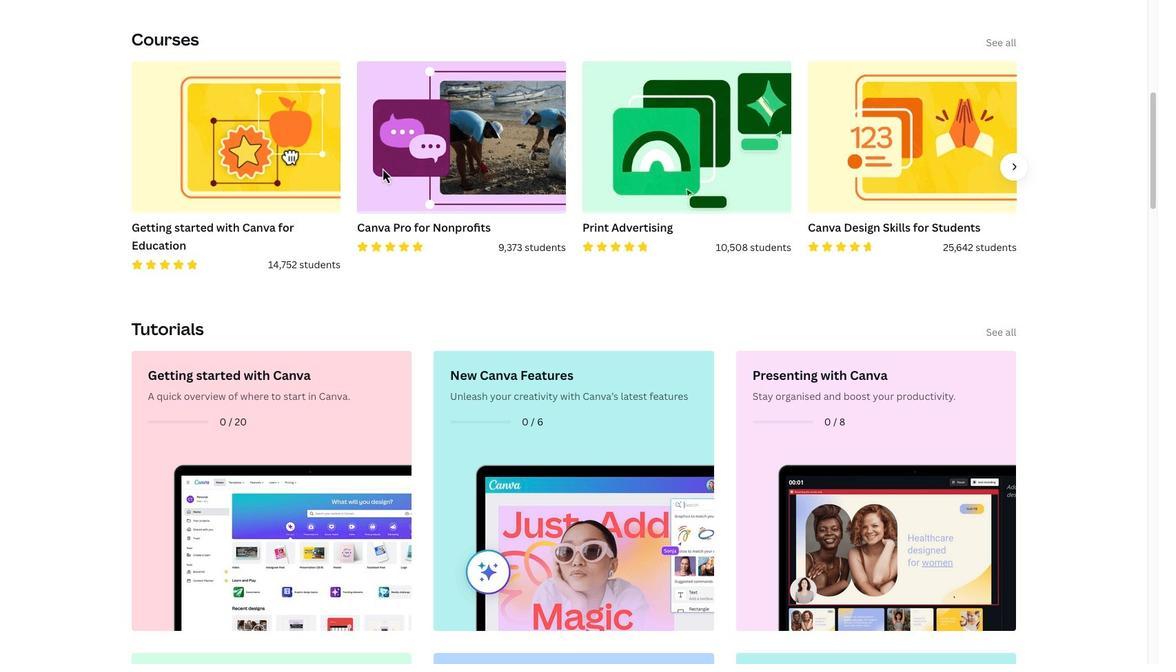 Task type: vqa. For each thing, say whether or not it's contained in the screenshot.
Print Advertising image
yes



Task type: describe. For each thing, give the bounding box(es) containing it.
tutorials getting started image
[[136, 355, 412, 631]]

canva pro for nonprofits image
[[357, 62, 566, 214]]



Task type: locate. For each thing, give the bounding box(es) containing it.
getting started with canva for education image
[[131, 62, 340, 214]]

tutorials folders image
[[741, 355, 1017, 631]]

canva design skills for students image
[[808, 62, 1017, 214]]

print advertising image
[[583, 62, 792, 214]]

tutorials new features image
[[439, 355, 714, 631]]



